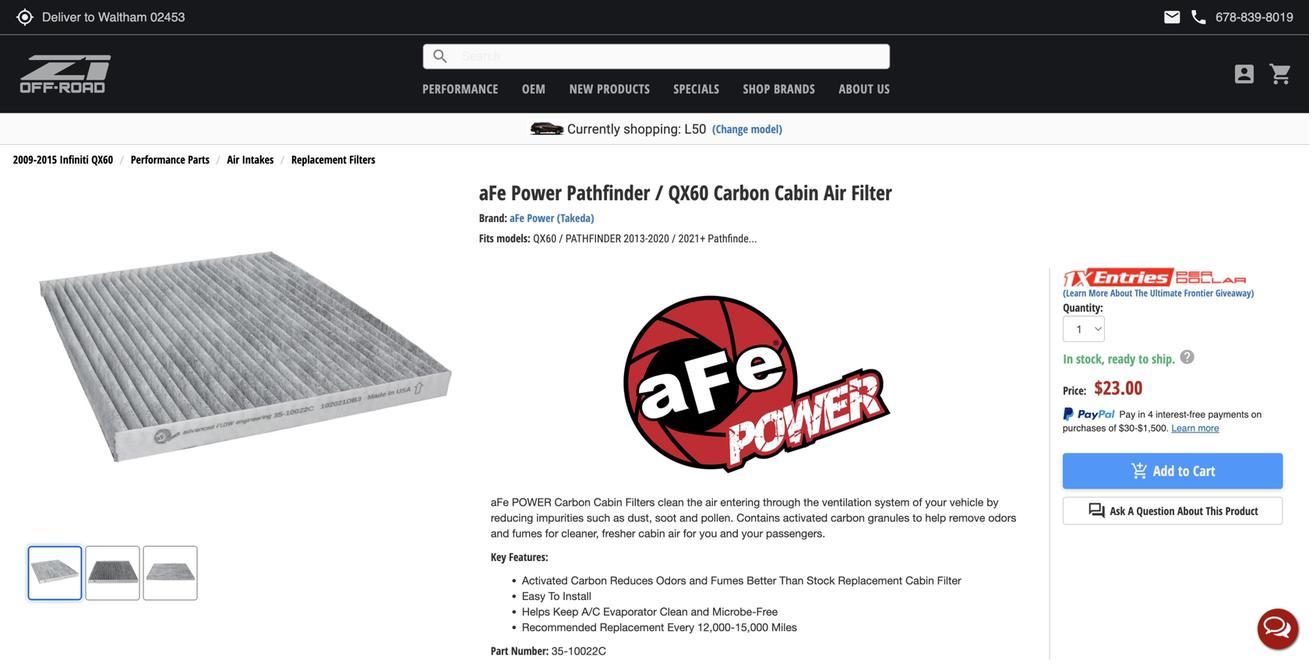Task type: vqa. For each thing, say whether or not it's contained in the screenshot.
Select on the left of the page
no



Task type: locate. For each thing, give the bounding box(es) containing it.
1 horizontal spatial to
[[1139, 350, 1149, 367]]

$23.00
[[1095, 375, 1143, 400]]

l50
[[685, 121, 707, 137]]

for down impurities
[[545, 527, 558, 540]]

carbon
[[714, 178, 770, 206], [555, 496, 591, 508], [571, 574, 607, 587]]

power
[[512, 496, 551, 508]]

system
[[875, 496, 910, 508]]

price: $23.00
[[1063, 375, 1143, 400]]

2 horizontal spatial qx60
[[668, 178, 709, 206]]

replacement filters link
[[291, 152, 375, 167]]

help inside the in stock, ready to ship. help
[[1179, 348, 1196, 366]]

cabin up 'such'
[[594, 496, 622, 508]]

0 horizontal spatial about
[[839, 80, 874, 97]]

0 horizontal spatial help
[[925, 511, 946, 524]]

qx60 right infiniti
[[91, 152, 113, 167]]

performance
[[131, 152, 185, 167]]

such
[[587, 511, 610, 524]]

account_box
[[1232, 62, 1257, 87]]

2 vertical spatial about
[[1178, 503, 1203, 518]]

ventilation
[[822, 496, 872, 508]]

0 horizontal spatial qx60
[[91, 152, 113, 167]]

help
[[1179, 348, 1196, 366], [925, 511, 946, 524]]

0 vertical spatial help
[[1179, 348, 1196, 366]]

power up models:
[[527, 210, 554, 225]]

contains
[[737, 511, 780, 524]]

1 vertical spatial replacement
[[838, 574, 903, 587]]

0 horizontal spatial filters
[[349, 152, 375, 167]]

0 horizontal spatial to
[[913, 511, 922, 524]]

infiniti
[[60, 152, 89, 167]]

air
[[227, 152, 239, 167], [824, 178, 846, 206]]

pollen.
[[701, 511, 734, 524]]

cabin
[[775, 178, 819, 206], [594, 496, 622, 508], [906, 574, 934, 587]]

filter
[[851, 178, 892, 206], [937, 574, 961, 587]]

a
[[1128, 503, 1134, 518]]

afe up reducing on the left
[[491, 496, 509, 508]]

performance link
[[423, 80, 498, 97]]

afe inside afe power carbon cabin filters clean the air entering through the ventilation system of your vehicle by reducing impurities such as dust, soot and pollen. contains activated carbon granules to help remove odors and fumes for cleaner, fresher cabin air for you and your passengers.
[[491, 496, 509, 508]]

part
[[491, 643, 508, 658]]

key
[[491, 549, 506, 564]]

afe for power
[[479, 178, 506, 206]]

1 horizontal spatial air
[[705, 496, 717, 508]]

0 vertical spatial air
[[705, 496, 717, 508]]

to inside the in stock, ready to ship. help
[[1139, 350, 1149, 367]]

1 vertical spatial filters
[[625, 496, 655, 508]]

for
[[545, 527, 558, 540], [683, 527, 696, 540]]

replacement down evaporator
[[600, 621, 664, 634]]

us
[[877, 80, 890, 97]]

the
[[687, 496, 702, 508], [804, 496, 819, 508]]

more
[[1089, 286, 1108, 299]]

air down soot
[[668, 527, 680, 540]]

1 horizontal spatial filter
[[937, 574, 961, 587]]

0 horizontal spatial your
[[742, 527, 763, 540]]

1 vertical spatial your
[[742, 527, 763, 540]]

shopping_cart
[[1269, 62, 1294, 87]]

power
[[511, 178, 562, 206], [527, 210, 554, 225]]

2009-2015 infiniti qx60 link
[[13, 152, 113, 167]]

replacement right intakes
[[291, 152, 347, 167]]

to left ship.
[[1139, 350, 1149, 367]]

/ right 2020
[[672, 232, 676, 245]]

phone link
[[1190, 8, 1294, 26]]

for left you
[[683, 527, 696, 540]]

1 vertical spatial filter
[[937, 574, 961, 587]]

(change
[[712, 121, 748, 136]]

new
[[569, 80, 594, 97]]

question_answer
[[1088, 501, 1106, 520]]

filters
[[349, 152, 375, 167], [625, 496, 655, 508]]

0 horizontal spatial the
[[687, 496, 702, 508]]

1 vertical spatial to
[[1178, 461, 1190, 481]]

about left the
[[1111, 286, 1133, 299]]

1 horizontal spatial qx60
[[533, 232, 557, 245]]

free
[[756, 605, 778, 618]]

help left remove
[[925, 511, 946, 524]]

2 horizontal spatial to
[[1178, 461, 1190, 481]]

the up the activated
[[804, 496, 819, 508]]

0 vertical spatial filters
[[349, 152, 375, 167]]

0 vertical spatial afe
[[479, 178, 506, 206]]

phone
[[1190, 8, 1208, 26]]

miles
[[771, 621, 797, 634]]

afe power carbon cabin filters clean the air entering through the ventilation system of your vehicle by reducing impurities such as dust, soot and pollen. contains activated carbon granules to help remove odors and fumes for cleaner, fresher cabin air for you and your passengers.
[[491, 496, 1017, 540]]

0 horizontal spatial air
[[668, 527, 680, 540]]

shop
[[743, 80, 770, 97]]

1 for from the left
[[545, 527, 558, 540]]

by
[[987, 496, 999, 508]]

0 vertical spatial air
[[227, 152, 239, 167]]

0 vertical spatial carbon
[[714, 178, 770, 206]]

1 vertical spatial power
[[527, 210, 554, 225]]

carbon
[[831, 511, 865, 524]]

about us
[[839, 80, 890, 97]]

/ down afe power (takeda) link
[[559, 232, 563, 245]]

than
[[780, 574, 804, 587]]

cabin down model)
[[775, 178, 819, 206]]

2 vertical spatial afe
[[491, 496, 509, 508]]

carbon up pathfinde...
[[714, 178, 770, 206]]

0 horizontal spatial replacement
[[291, 152, 347, 167]]

2 vertical spatial cabin
[[906, 574, 934, 587]]

fumes
[[711, 574, 744, 587]]

and right soot
[[680, 511, 698, 524]]

afe up models:
[[510, 210, 524, 225]]

2 horizontal spatial about
[[1178, 503, 1203, 518]]

1 horizontal spatial air
[[824, 178, 846, 206]]

afe up the brand:
[[479, 178, 506, 206]]

in stock, ready to ship. help
[[1063, 348, 1196, 367]]

0 horizontal spatial air
[[227, 152, 239, 167]]

power up afe power (takeda) link
[[511, 178, 562, 206]]

about left 'this'
[[1178, 503, 1203, 518]]

and down reducing on the left
[[491, 527, 509, 540]]

add
[[1153, 461, 1175, 481]]

2 horizontal spatial replacement
[[838, 574, 903, 587]]

about left us
[[839, 80, 874, 97]]

1 vertical spatial qx60
[[668, 178, 709, 206]]

2 horizontal spatial cabin
[[906, 574, 934, 587]]

product
[[1226, 503, 1258, 518]]

brand:
[[479, 210, 507, 225]]

0 horizontal spatial filter
[[851, 178, 892, 206]]

replacement filters
[[291, 152, 375, 167]]

your down "contains"
[[742, 527, 763, 540]]

pathfinder
[[566, 232, 621, 245]]

replacement right stock
[[838, 574, 903, 587]]

1 vertical spatial carbon
[[555, 496, 591, 508]]

impurities
[[536, 511, 584, 524]]

help right ship.
[[1179, 348, 1196, 366]]

cabin down "granules"
[[906, 574, 934, 587]]

1 horizontal spatial the
[[804, 496, 819, 508]]

1 the from the left
[[687, 496, 702, 508]]

brands
[[774, 80, 815, 97]]

better
[[747, 574, 776, 587]]

of
[[913, 496, 922, 508]]

your
[[925, 496, 947, 508], [742, 527, 763, 540]]

qx60 up '2021+'
[[668, 178, 709, 206]]

2 horizontal spatial /
[[672, 232, 676, 245]]

reducing
[[491, 511, 533, 524]]

cabin inside afe power pathfinder / qx60 carbon cabin air filter brand: afe power (takeda) fits models: qx60 / pathfinder 2013-2020 / 2021+ pathfinde...
[[775, 178, 819, 206]]

microbe-
[[712, 605, 756, 618]]

about inside question_answer ask a question about this product
[[1178, 503, 1203, 518]]

(change model) link
[[712, 121, 782, 136]]

(takeda)
[[557, 210, 594, 225]]

2 vertical spatial replacement
[[600, 621, 664, 634]]

0 vertical spatial qx60
[[91, 152, 113, 167]]

dust,
[[628, 511, 652, 524]]

air up 'pollen.'
[[705, 496, 717, 508]]

1 horizontal spatial for
[[683, 527, 696, 540]]

activated
[[783, 511, 828, 524]]

carbon inside afe power carbon cabin filters clean the air entering through the ventilation system of your vehicle by reducing impurities such as dust, soot and pollen. contains activated carbon granules to help remove odors and fumes for cleaner, fresher cabin air for you and your passengers.
[[555, 496, 591, 508]]

to down of
[[913, 511, 922, 524]]

0 vertical spatial your
[[925, 496, 947, 508]]

pathfinder
[[567, 178, 650, 206]]

0 vertical spatial about
[[839, 80, 874, 97]]

stock
[[807, 574, 835, 587]]

to
[[549, 590, 560, 602]]

specials
[[674, 80, 720, 97]]

1 vertical spatial afe
[[510, 210, 524, 225]]

your right of
[[925, 496, 947, 508]]

1 horizontal spatial about
[[1111, 286, 1133, 299]]

1 vertical spatial air
[[824, 178, 846, 206]]

1 vertical spatial cabin
[[594, 496, 622, 508]]

specials link
[[674, 80, 720, 97]]

1 horizontal spatial filters
[[625, 496, 655, 508]]

0 horizontal spatial cabin
[[594, 496, 622, 508]]

2 the from the left
[[804, 496, 819, 508]]

0 horizontal spatial for
[[545, 527, 558, 540]]

1 vertical spatial air
[[668, 527, 680, 540]]

0 vertical spatial filter
[[851, 178, 892, 206]]

models:
[[497, 231, 531, 245]]

1 horizontal spatial cabin
[[775, 178, 819, 206]]

carbon up install
[[571, 574, 607, 587]]

0 vertical spatial cabin
[[775, 178, 819, 206]]

cart
[[1193, 461, 1215, 481]]

1 horizontal spatial help
[[1179, 348, 1196, 366]]

the right clean
[[687, 496, 702, 508]]

2 vertical spatial to
[[913, 511, 922, 524]]

2 vertical spatial carbon
[[571, 574, 607, 587]]

/ up 2020
[[655, 178, 663, 206]]

1 vertical spatial about
[[1111, 286, 1133, 299]]

0 vertical spatial to
[[1139, 350, 1149, 367]]

1 vertical spatial help
[[925, 511, 946, 524]]

qx60 down afe power (takeda) link
[[533, 232, 557, 245]]

carbon up impurities
[[555, 496, 591, 508]]

to right add
[[1178, 461, 1190, 481]]

features:
[[509, 549, 548, 564]]

2009-
[[13, 152, 37, 167]]

shopping_cart link
[[1265, 62, 1294, 87]]

new products link
[[569, 80, 650, 97]]

ultimate
[[1150, 286, 1182, 299]]

afe for power
[[491, 496, 509, 508]]



Task type: describe. For each thing, give the bounding box(es) containing it.
odors
[[988, 511, 1017, 524]]

(learn more about the ultimate frontier giveaway)
[[1063, 286, 1254, 299]]

fits
[[479, 231, 494, 245]]

0 horizontal spatial /
[[559, 232, 563, 245]]

install
[[563, 590, 591, 602]]

1 horizontal spatial replacement
[[600, 621, 664, 634]]

the
[[1135, 286, 1148, 299]]

shopping:
[[624, 121, 681, 137]]

part number: 35-10022c
[[491, 643, 606, 658]]

mail phone
[[1163, 8, 1208, 26]]

key features:
[[491, 549, 548, 564]]

air intakes
[[227, 152, 274, 167]]

ship.
[[1152, 350, 1176, 367]]

air intakes link
[[227, 152, 274, 167]]

cabin inside activated carbon reduces odors and fumes better than stock replacement cabin filter easy to install helps keep a/c evaporator clean and microbe-free recommended replacement every 12,000-15,000 miles
[[906, 574, 934, 587]]

number:
[[511, 643, 549, 658]]

a/c
[[582, 605, 600, 618]]

ready
[[1108, 350, 1136, 367]]

shop brands
[[743, 80, 815, 97]]

new products
[[569, 80, 650, 97]]

remove
[[949, 511, 985, 524]]

keep
[[553, 605, 579, 618]]

evaporator
[[603, 605, 657, 618]]

search
[[431, 47, 450, 66]]

0 vertical spatial power
[[511, 178, 562, 206]]

and up 12,000-
[[691, 605, 709, 618]]

activated
[[522, 574, 568, 587]]

account_box link
[[1228, 62, 1261, 87]]

filter inside activated carbon reduces odors and fumes better than stock replacement cabin filter easy to install helps keep a/c evaporator clean and microbe-free recommended replacement every 12,000-15,000 miles
[[937, 574, 961, 587]]

2015
[[37, 152, 57, 167]]

soot
[[655, 511, 677, 524]]

0 vertical spatial replacement
[[291, 152, 347, 167]]

mail
[[1163, 8, 1182, 26]]

entering
[[720, 496, 760, 508]]

performance
[[423, 80, 498, 97]]

10022c
[[568, 644, 606, 657]]

air inside afe power pathfinder / qx60 carbon cabin air filter brand: afe power (takeda) fits models: qx60 / pathfinder 2013-2020 / 2021+ pathfinde...
[[824, 178, 846, 206]]

2021+
[[678, 232, 705, 245]]

question_answer ask a question about this product
[[1088, 501, 1258, 520]]

every
[[667, 621, 694, 634]]

currently
[[567, 121, 620, 137]]

1 horizontal spatial your
[[925, 496, 947, 508]]

oem
[[522, 80, 546, 97]]

cabin
[[639, 527, 665, 540]]

you
[[699, 527, 717, 540]]

z1 motorsports logo image
[[19, 55, 112, 94]]

(learn
[[1063, 286, 1087, 299]]

performance parts link
[[131, 152, 210, 167]]

carbon inside afe power pathfinder / qx60 carbon cabin air filter brand: afe power (takeda) fits models: qx60 / pathfinder 2013-2020 / 2021+ pathfinde...
[[714, 178, 770, 206]]

35-
[[552, 644, 568, 657]]

activated carbon reduces odors and fumes better than stock replacement cabin filter easy to install helps keep a/c evaporator clean and microbe-free recommended replacement every 12,000-15,000 miles
[[522, 574, 961, 634]]

odors
[[656, 574, 686, 587]]

2020
[[648, 232, 669, 245]]

cleaner,
[[561, 527, 599, 540]]

cabin inside afe power carbon cabin filters clean the air entering through the ventilation system of your vehicle by reducing impurities such as dust, soot and pollen. contains activated carbon granules to help remove odors and fumes for cleaner, fresher cabin air for you and your passengers.
[[594, 496, 622, 508]]

vehicle
[[950, 496, 984, 508]]

2013-
[[624, 232, 648, 245]]

easy
[[522, 590, 545, 602]]

quantity:
[[1063, 300, 1103, 315]]

through
[[763, 496, 801, 508]]

15,000
[[735, 621, 768, 634]]

add_shopping_cart add to cart
[[1131, 461, 1215, 481]]

question
[[1137, 503, 1175, 518]]

add_shopping_cart
[[1131, 462, 1149, 480]]

clean
[[658, 496, 684, 508]]

and down 'pollen.'
[[720, 527, 739, 540]]

performance parts
[[131, 152, 210, 167]]

mail link
[[1163, 8, 1182, 26]]

parts
[[188, 152, 210, 167]]

price:
[[1063, 383, 1087, 398]]

clean
[[660, 605, 688, 618]]

ask
[[1110, 503, 1125, 518]]

and right odors
[[689, 574, 708, 587]]

filters inside afe power carbon cabin filters clean the air entering through the ventilation system of your vehicle by reducing impurities such as dust, soot and pollen. contains activated carbon granules to help remove odors and fumes for cleaner, fresher cabin air for you and your passengers.
[[625, 496, 655, 508]]

2 vertical spatial qx60
[[533, 232, 557, 245]]

(learn more about the ultimate frontier giveaway) link
[[1063, 286, 1254, 299]]

2009-2015 infiniti qx60
[[13, 152, 113, 167]]

reduces
[[610, 574, 653, 587]]

products
[[597, 80, 650, 97]]

granules
[[868, 511, 910, 524]]

to inside afe power carbon cabin filters clean the air entering through the ventilation system of your vehicle by reducing impurities such as dust, soot and pollen. contains activated carbon granules to help remove odors and fumes for cleaner, fresher cabin air for you and your passengers.
[[913, 511, 922, 524]]

filter inside afe power pathfinder / qx60 carbon cabin air filter brand: afe power (takeda) fits models: qx60 / pathfinder 2013-2020 / 2021+ pathfinde...
[[851, 178, 892, 206]]

recommended
[[522, 621, 597, 634]]

2 for from the left
[[683, 527, 696, 540]]

fumes
[[512, 527, 542, 540]]

1 horizontal spatial /
[[655, 178, 663, 206]]

Search search field
[[450, 44, 889, 69]]

help inside afe power carbon cabin filters clean the air entering through the ventilation system of your vehicle by reducing impurities such as dust, soot and pollen. contains activated carbon granules to help remove odors and fumes for cleaner, fresher cabin air for you and your passengers.
[[925, 511, 946, 524]]

carbon inside activated carbon reduces odors and fumes better than stock replacement cabin filter easy to install helps keep a/c evaporator clean and microbe-free recommended replacement every 12,000-15,000 miles
[[571, 574, 607, 587]]



